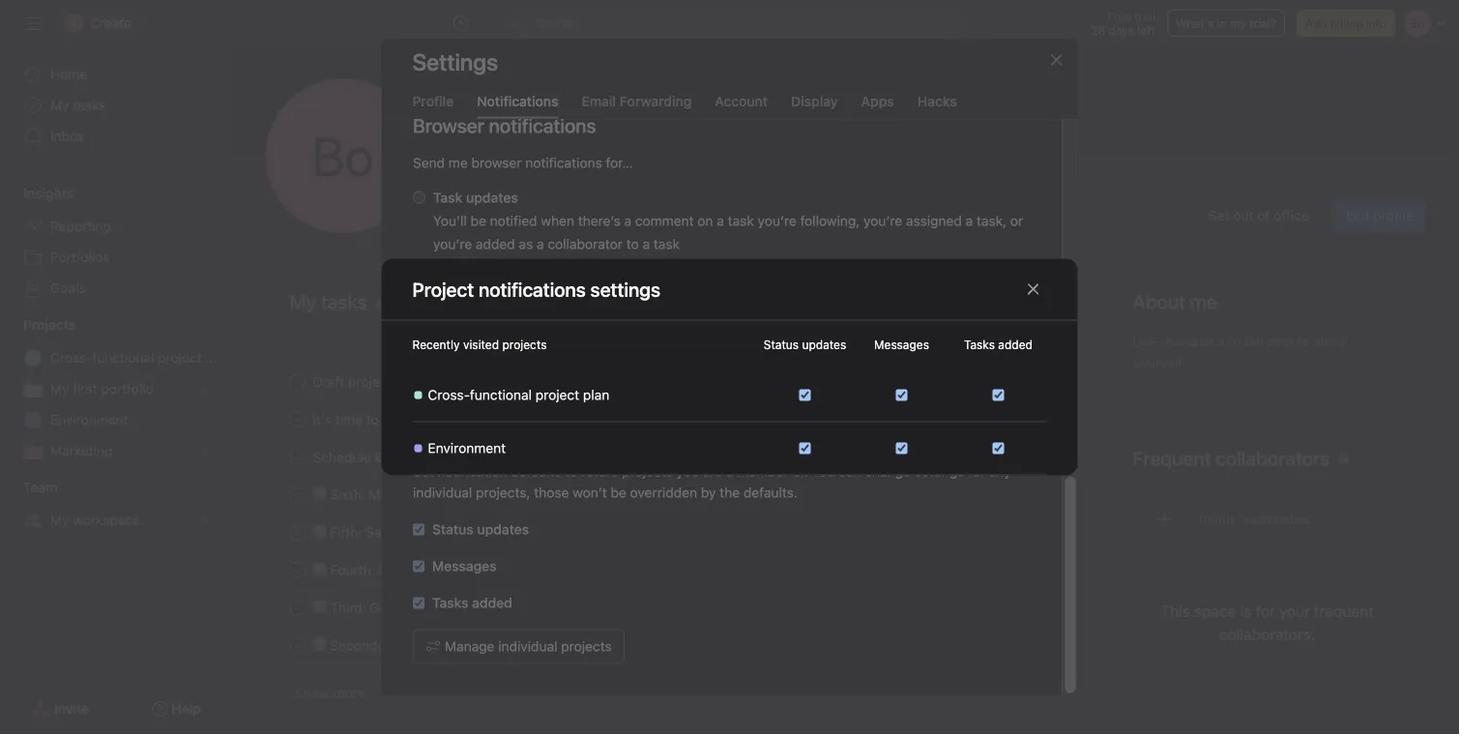 Task type: vqa. For each thing, say whether or not it's contained in the screenshot.
the projects—even
no



Task type: describe. For each thing, give the bounding box(es) containing it.
of inside button
[[1258, 208, 1270, 223]]

today
[[1021, 413, 1054, 426]]

to inside 'task updates you'll be notified when there's a comment on a task you're following, you're assigned a task, or you're added as a collaborator to a task'
[[626, 237, 639, 252]]

billing
[[1331, 16, 1364, 30]]

what's in my trial? button
[[1168, 10, 1286, 37]]

organized
[[396, 600, 458, 615]]

with
[[462, 600, 488, 615]]

you inside 'set notification defaults to future projects you are a member of. you can change settings for any individual projects, those won't be overridden by the defaults.'
[[676, 464, 699, 480]]

tasks inside 'view all tasks' button
[[1016, 295, 1045, 309]]

6️⃣
[[313, 486, 326, 502]]

3️⃣ third: get organized with sections
[[313, 600, 544, 615]]

reporting
[[50, 218, 111, 234]]

tasks inside project notifications settings dialog
[[965, 338, 995, 352]]

email forwarding
[[582, 93, 692, 109]]

cross- inside project notifications settings dialog
[[428, 387, 470, 403]]

0 horizontal spatial for
[[552, 637, 570, 653]]

trial
[[1135, 10, 1156, 23]]

projects
[[23, 317, 76, 333]]

a down comment
[[642, 237, 650, 252]]

bo
[[312, 124, 374, 188]]

incoming
[[470, 562, 527, 578]]

about
[[1314, 333, 1350, 349]]

sections
[[491, 600, 544, 615]]

a inside 'set notification defaults to future projects you are a member of. you can change settings for any individual projects, those won't be overridden by the defaults.'
[[726, 464, 733, 480]]

0 horizontal spatial tasks added
[[432, 595, 512, 611]]

2 vertical spatial added
[[472, 595, 512, 611]]

use
[[1133, 333, 1158, 349]]

oct for oct 25
[[971, 450, 991, 464]]

project notifications settings
[[413, 278, 661, 300]]

completed checkbox for 2️⃣
[[286, 634, 309, 657]]

0 horizontal spatial status updates
[[432, 522, 529, 538]]

project inside dialog
[[536, 387, 580, 403]]

visited
[[463, 338, 499, 352]]

more
[[333, 685, 366, 701]]

edit profile button
[[1334, 198, 1426, 233]]

it's
[[313, 411, 332, 427]]

out
[[1234, 208, 1254, 223]]

projects for recently visited projects
[[503, 338, 547, 352]]

close image
[[1049, 52, 1065, 68]]

2 vertical spatial time
[[400, 524, 427, 540]]

0 horizontal spatial on
[[410, 562, 425, 578]]

toggle notify about messages checkbox for cross-functional project plan
[[896, 389, 908, 401]]

first
[[73, 381, 97, 397]]

display
[[791, 93, 838, 109]]

it's time to update your goal(s)
[[313, 411, 505, 427]]

those
[[534, 485, 569, 501]]

won't
[[572, 485, 607, 501]]

toggle notify about status updates checkbox for environment
[[800, 443, 811, 454]]

search
[[534, 15, 578, 31]]

toggle notify about task creations checkbox for cross-functional project plan
[[993, 389, 1005, 401]]

goal(s)
[[461, 411, 505, 427]]

0 horizontal spatial work
[[406, 486, 436, 502]]

assigned
[[906, 213, 962, 229]]

my for my first portfolio
[[50, 381, 69, 397]]

apps
[[862, 93, 895, 109]]

notification
[[437, 464, 507, 480]]

environment inside project notifications settings dialog
[[428, 440, 506, 456]]

right
[[520, 637, 549, 653]]

0 horizontal spatial project
[[158, 350, 202, 366]]

when for someone
[[541, 298, 574, 314]]

b0bth3builder2k23@gmail.com link
[[619, 165, 816, 187]]

layout
[[439, 637, 477, 653]]

insights element
[[0, 176, 232, 308]]

completed image for 5️⃣
[[286, 521, 309, 544]]

updates inside project notifications settings dialog
[[802, 338, 847, 352]]

notifications button
[[477, 93, 559, 119]]

1 vertical spatial in
[[534, 524, 545, 540]]

invite button
[[18, 692, 102, 727]]

top
[[429, 562, 450, 578]]

show more button
[[290, 676, 371, 711]]

my for my tasks
[[50, 97, 69, 113]]

account button
[[715, 93, 768, 119]]

0 vertical spatial time
[[561, 168, 588, 184]]

set for set notification defaults to future projects you are a member of. you can change settings for any individual projects, those won't be overridden by the defaults.
[[413, 464, 433, 480]]

my
[[1231, 16, 1247, 30]]

hide sidebar image
[[25, 15, 41, 31]]

1 horizontal spatial project
[[348, 374, 392, 390]]

1 vertical spatial by
[[430, 524, 446, 540]]

defaults.
[[743, 485, 797, 501]]

be inside 'set notification defaults to future projects you are a member of. you can change settings for any individual projects, those won't be overridden by the defaults.'
[[610, 485, 626, 501]]

nothing
[[433, 337, 484, 353]]

insights
[[23, 185, 74, 201]]

completed checkbox for draft
[[286, 370, 309, 393]]

messages inside project notifications settings dialog
[[875, 338, 930, 352]]

projects element
[[0, 308, 232, 470]]

show
[[295, 685, 330, 701]]

completed image for 2️⃣
[[286, 634, 309, 657]]

forwarding
[[620, 93, 692, 109]]

what's
[[1176, 16, 1214, 30]]

updates inside 'task updates you'll be notified when there's a comment on a task you're following, you're assigned a task, or you're added as a collaborator to a task'
[[466, 190, 518, 206]]

a right there's
[[624, 213, 631, 229]]

search list box
[[502, 8, 966, 39]]

@mentions only you'll be notified when someone mentions you
[[433, 275, 722, 314]]

1 vertical spatial time
[[336, 411, 363, 427]]

manageable
[[440, 486, 516, 502]]

added inside 'task updates you'll be notified when there's a comment on a task you're following, you're assigned a task, or you're added as a collaborator to a task'
[[475, 237, 515, 252]]

1 vertical spatial of
[[453, 562, 466, 578]]

28
[[1091, 23, 1106, 37]]

to inside 'set notification defaults to future projects you are a member of. you can change settings for any individual projects, those won't be overridden by the defaults.'
[[565, 464, 577, 480]]

1 vertical spatial tasks
[[432, 595, 468, 611]]

browser
[[471, 155, 521, 171]]

kickoff
[[375, 449, 417, 465]]

my workspace
[[50, 512, 140, 528]]

about me
[[1133, 290, 1218, 313]]

status updates inside project notifications settings dialog
[[764, 338, 847, 352]]

office
[[1274, 208, 1310, 223]]

goals
[[50, 280, 86, 296]]

only
[[508, 275, 535, 291]]

defaults
[[511, 464, 561, 480]]

plan inside project notifications settings dialog
[[583, 387, 610, 403]]

toggle notify about messages checkbox for environment
[[896, 443, 908, 454]]

1 horizontal spatial task
[[728, 213, 754, 229]]

get
[[370, 600, 392, 615]]

that's
[[481, 637, 516, 653]]

send me browser notifications for…
[[413, 155, 633, 171]]

second:
[[330, 637, 381, 653]]

overridden
[[630, 485, 697, 501]]

cross-functional project plan inside project notifications settings dialog
[[428, 387, 610, 403]]

environment inside the "projects" element
[[50, 412, 128, 428]]

add billing info button
[[1297, 10, 1396, 37]]

browser notifications
[[413, 115, 596, 137]]

set out of office
[[1209, 208, 1310, 223]]

you for @mentions only you'll be notified when someone mentions you
[[700, 298, 722, 314]]

sixth:
[[330, 486, 365, 502]]

set notification defaults to future projects you are a member of. you can change settings for any individual projects, those won't be overridden by the defaults.
[[413, 464, 1011, 501]]

individual inside 'button'
[[498, 639, 557, 655]]

to inside use this space to tell people about yourself.
[[1229, 333, 1241, 349]]

free
[[1108, 10, 1132, 23]]

2 vertical spatial updates
[[477, 522, 529, 538]]

this
[[1161, 333, 1184, 349]]

cross- inside the "projects" element
[[50, 350, 92, 366]]

team
[[23, 479, 58, 495]]

functional inside project notifications settings dialog
[[470, 387, 532, 403]]

1 vertical spatial status
[[432, 522, 473, 538]]

collaborator
[[547, 237, 623, 252]]

by inside 'set notification defaults to future projects you are a member of. you can change settings for any individual projects, those won't be overridden by the defaults.'
[[701, 485, 716, 501]]

global element
[[0, 47, 232, 163]]

workspace
[[73, 512, 140, 528]]

in inside button
[[1218, 16, 1227, 30]]

oct 24 button
[[989, 375, 1054, 388]]

profile
[[1374, 208, 1414, 223]]

add billing info
[[1306, 16, 1387, 30]]

you for 2️⃣ second: find the layout that's right for you
[[573, 637, 596, 653]]

status inside project notifications settings dialog
[[764, 338, 799, 352]]

cross-functional project plan inside the "projects" element
[[50, 350, 232, 366]]

toggle notify about task creations checkbox for environment
[[993, 443, 1005, 454]]

recently visited projects
[[413, 338, 547, 352]]

5️⃣
[[313, 524, 326, 540]]

oct 25
[[971, 450, 1008, 464]]

recently
[[413, 338, 460, 352]]

completed image for draft
[[286, 370, 309, 393]]

a left task,
[[966, 213, 973, 229]]

notified for updates
[[490, 213, 537, 229]]

close this dialog image
[[1026, 282, 1041, 297]]



Task type: locate. For each thing, give the bounding box(es) containing it.
added up 24
[[999, 338, 1033, 352]]

to down comment
[[626, 237, 639, 252]]

1 vertical spatial tasks
[[1016, 295, 1045, 309]]

1 vertical spatial my
[[50, 381, 69, 397]]

1 vertical spatial cross-functional project plan
[[428, 387, 610, 403]]

for…
[[606, 155, 633, 171]]

1 notified from the top
[[490, 213, 537, 229]]

in left asana
[[534, 524, 545, 540]]

individual down meeting
[[413, 485, 472, 501]]

the inside 'set notification defaults to future projects you are a member of. you can change settings for any individual projects, those won't be overridden by the defaults.'
[[719, 485, 740, 501]]

a right 'as'
[[536, 237, 544, 252]]

task
[[433, 190, 462, 206]]

25
[[994, 450, 1008, 464]]

completed checkbox for schedule
[[286, 445, 309, 469]]

by up 4️⃣ fourth: stay on top of incoming work
[[430, 524, 446, 540]]

my inside global element
[[50, 97, 69, 113]]

when up collaborator
[[541, 213, 574, 229]]

work down asana
[[530, 562, 560, 578]]

1 my from the top
[[50, 97, 69, 113]]

completed image
[[286, 370, 309, 393], [286, 408, 309, 431], [286, 445, 309, 469], [286, 483, 309, 506], [286, 559, 309, 582], [286, 596, 309, 620]]

functional inside the "projects" element
[[92, 350, 154, 366]]

0 horizontal spatial status
[[432, 522, 473, 538]]

1 horizontal spatial individual
[[498, 639, 557, 655]]

goals link
[[12, 273, 221, 304]]

0 vertical spatial completed image
[[286, 521, 309, 544]]

for inside 'set notification defaults to future projects you are a member of. you can change settings for any individual projects, those won't be overridden by the defaults.'
[[968, 464, 985, 480]]

0 vertical spatial for
[[968, 464, 985, 480]]

1 horizontal spatial status
[[764, 338, 799, 352]]

to
[[626, 237, 639, 252], [1229, 333, 1241, 349], [367, 411, 379, 427], [565, 464, 577, 480]]

edit profile
[[1346, 208, 1414, 223]]

1 toggle notify about status updates checkbox from the top
[[800, 389, 811, 401]]

a down b0bth3builder2k23@gmail.com link
[[717, 213, 724, 229]]

a right are
[[726, 464, 733, 480]]

1 vertical spatial toggle notify about messages checkbox
[[896, 443, 908, 454]]

0 vertical spatial on
[[697, 213, 713, 229]]

display button
[[791, 93, 838, 119]]

projects inside 'button'
[[561, 639, 612, 655]]

be inside "@mentions only you'll be notified when someone mentions you"
[[470, 298, 486, 314]]

4️⃣
[[313, 562, 326, 578]]

completed checkbox left 4️⃣
[[286, 559, 309, 582]]

functional up goal(s)
[[470, 387, 532, 403]]

environment down first
[[50, 412, 128, 428]]

0 vertical spatial toggle notify about task creations checkbox
[[993, 389, 1005, 401]]

1 vertical spatial functional
[[470, 387, 532, 403]]

completed image left 2️⃣
[[286, 634, 309, 657]]

projects inside 'set notification defaults to future projects you are a member of. you can change settings for any individual projects, those won't be overridden by the defaults.'
[[622, 464, 673, 480]]

0 horizontal spatial projects
[[503, 338, 547, 352]]

1 vertical spatial oct
[[971, 450, 991, 464]]

projects
[[503, 338, 547, 352], [622, 464, 673, 480], [561, 639, 612, 655]]

change
[[865, 464, 911, 480]]

1 completed image from the top
[[286, 370, 309, 393]]

0 horizontal spatial you're
[[433, 237, 472, 252]]

on right comment
[[697, 213, 713, 229]]

2 my from the top
[[50, 381, 69, 397]]

my
[[50, 97, 69, 113], [50, 381, 69, 397], [50, 512, 69, 528]]

projects up overridden
[[622, 464, 673, 480]]

in left my
[[1218, 16, 1227, 30]]

0 vertical spatial updates
[[466, 190, 518, 206]]

2 when from the top
[[541, 298, 574, 314]]

0 vertical spatial the
[[719, 485, 740, 501]]

local
[[528, 168, 558, 184]]

any
[[989, 464, 1011, 480]]

settings
[[914, 464, 964, 480]]

6 completed image from the top
[[286, 596, 309, 620]]

inbox link
[[12, 121, 221, 152]]

be for you'll
[[470, 213, 486, 229]]

1 vertical spatial environment
[[428, 440, 506, 456]]

project notifications settings dialog
[[382, 259, 1078, 475]]

2 notified from the top
[[490, 298, 537, 314]]

cross- up first
[[50, 350, 92, 366]]

oct left 24
[[989, 375, 1009, 388]]

completed image for it's
[[286, 408, 309, 431]]

1 horizontal spatial you're
[[758, 213, 796, 229]]

individual inside 'set notification defaults to future projects you are a member of. you can change settings for any individual projects, those won't be overridden by the defaults.'
[[413, 485, 472, 501]]

0 horizontal spatial task
[[653, 237, 680, 252]]

be down 'future'
[[610, 485, 626, 501]]

3 completed checkbox from the top
[[286, 521, 309, 544]]

my tasks
[[50, 97, 106, 113]]

time right it's
[[336, 411, 363, 427]]

home
[[50, 66, 87, 82]]

1 horizontal spatial messages
[[875, 338, 930, 352]]

projects inside project notifications settings dialog
[[503, 338, 547, 352]]

by down are
[[701, 485, 716, 501]]

1 horizontal spatial on
[[697, 213, 713, 229]]

to up won't
[[565, 464, 577, 480]]

0 horizontal spatial individual
[[413, 485, 472, 501]]

you right mentions
[[700, 298, 722, 314]]

notified for only
[[490, 298, 537, 314]]

tasks added up "oct 24"
[[965, 338, 1033, 352]]

my tasks link
[[12, 90, 221, 121]]

set inside 'set notification defaults to future projects you are a member of. you can change settings for any individual projects, those won't be overridden by the defaults.'
[[413, 464, 433, 480]]

you're down you'll
[[433, 237, 472, 252]]

you inside "@mentions only you'll be notified when someone mentions you"
[[700, 298, 722, 314]]

or
[[1010, 213, 1023, 229]]

my inside "link"
[[50, 512, 69, 528]]

1 vertical spatial projects
[[622, 464, 673, 480]]

toggle notify about task creations checkbox down "oct 24"
[[993, 389, 1005, 401]]

someone
[[578, 298, 635, 314]]

0 vertical spatial work
[[406, 486, 436, 502]]

1 horizontal spatial for
[[968, 464, 985, 480]]

0 vertical spatial when
[[541, 213, 574, 229]]

a
[[624, 213, 631, 229], [717, 213, 724, 229], [966, 213, 973, 229], [536, 237, 544, 252], [642, 237, 650, 252], [726, 464, 733, 480]]

completed checkbox left 3️⃣
[[286, 596, 309, 620]]

0 vertical spatial messages
[[875, 338, 930, 352]]

be right you'll
[[470, 213, 486, 229]]

profile
[[413, 93, 454, 109]]

completed checkbox left 5️⃣
[[286, 521, 309, 544]]

manage individual projects
[[445, 639, 612, 655]]

1 vertical spatial be
[[470, 298, 486, 314]]

add
[[1306, 16, 1328, 30]]

1 toggle notify about messages checkbox from the top
[[896, 389, 908, 401]]

2 horizontal spatial projects
[[622, 464, 673, 480]]

my inside the "projects" element
[[50, 381, 69, 397]]

my up "inbox"
[[50, 97, 69, 113]]

set for set out of office
[[1209, 208, 1230, 223]]

1 horizontal spatial tasks
[[1016, 295, 1045, 309]]

home link
[[12, 59, 221, 90]]

be inside 'task updates you'll be notified when there's a comment on a task you're following, you're assigned a task, or you're added as a collaborator to a task'
[[470, 213, 486, 229]]

10:00am
[[471, 168, 525, 184]]

1 vertical spatial the
[[415, 637, 436, 653]]

task updates you'll be notified when there's a comment on a task you're following, you're assigned a task, or you're added as a collaborator to a task
[[433, 190, 1023, 252]]

be down @mentions on the top
[[470, 298, 486, 314]]

24
[[1012, 375, 1026, 388]]

for right the right
[[552, 637, 570, 653]]

0 horizontal spatial the
[[415, 637, 436, 653]]

added inside project notifications settings dialog
[[999, 338, 1033, 352]]

1 horizontal spatial tasks
[[965, 338, 995, 352]]

0 horizontal spatial in
[[534, 524, 545, 540]]

messages
[[875, 338, 930, 352], [432, 559, 496, 575]]

task,
[[977, 213, 1007, 229]]

added left 'as'
[[475, 237, 515, 252]]

oct 25 button
[[971, 450, 1054, 464]]

brief
[[396, 374, 424, 390]]

tasks inside my tasks link
[[73, 97, 106, 113]]

make
[[369, 486, 402, 502]]

of right top
[[453, 562, 466, 578]]

are
[[703, 464, 722, 480]]

of.
[[792, 464, 808, 480]]

completed checkbox for it's
[[286, 408, 309, 431]]

time right save
[[400, 524, 427, 540]]

completed image for 6️⃣
[[286, 483, 309, 506]]

1 vertical spatial set
[[413, 464, 433, 480]]

cross-functional project plan up portfolio
[[50, 350, 232, 366]]

1 completed image from the top
[[286, 521, 309, 544]]

completed image for schedule
[[286, 445, 309, 469]]

3 completed image from the top
[[286, 445, 309, 469]]

0 vertical spatial oct
[[989, 375, 1009, 388]]

the down are
[[719, 485, 740, 501]]

team button
[[0, 478, 58, 497]]

projects right the right
[[561, 639, 612, 655]]

tasks
[[965, 338, 995, 352], [432, 595, 468, 611]]

1 horizontal spatial environment
[[428, 440, 506, 456]]

my tasks
[[290, 290, 367, 313]]

tasks added inside project notifications settings dialog
[[965, 338, 1033, 352]]

0 horizontal spatial cross-
[[50, 350, 92, 366]]

set up 6️⃣ sixth: make work manageable
[[413, 464, 433, 480]]

project left brief
[[348, 374, 392, 390]]

added
[[475, 237, 515, 252], [999, 338, 1033, 352], [472, 595, 512, 611]]

0 vertical spatial environment
[[50, 412, 128, 428]]

5 completed image from the top
[[286, 559, 309, 582]]

tasks right all
[[1016, 295, 1045, 309]]

set inside button
[[1209, 208, 1230, 223]]

notified down only
[[490, 298, 537, 314]]

draft project brief
[[313, 374, 424, 390]]

2 horizontal spatial time
[[561, 168, 588, 184]]

project up project notifications
[[536, 387, 580, 403]]

0 vertical spatial task
[[728, 213, 754, 229]]

1 vertical spatial task
[[653, 237, 680, 252]]

my left first
[[50, 381, 69, 397]]

added down incoming
[[472, 595, 512, 611]]

0 vertical spatial toggle notify about messages checkbox
[[896, 389, 908, 401]]

0 horizontal spatial cross-functional project plan
[[50, 350, 232, 366]]

1 horizontal spatial of
[[1258, 208, 1270, 223]]

you're left the following,
[[758, 213, 796, 229]]

completed image for 4️⃣
[[286, 559, 309, 582]]

1 vertical spatial you
[[676, 464, 699, 480]]

the right find
[[415, 637, 436, 653]]

2 toggle notify about status updates checkbox from the top
[[800, 443, 811, 454]]

insights button
[[0, 184, 74, 203]]

set left out
[[1209, 208, 1230, 223]]

following,
[[800, 213, 860, 229]]

toggle notify about status updates checkbox for cross-functional project plan
[[800, 389, 811, 401]]

trial?
[[1250, 16, 1277, 30]]

2 vertical spatial completed checkbox
[[286, 596, 309, 620]]

1 completed checkbox from the top
[[286, 445, 309, 469]]

completed image left 3️⃣
[[286, 596, 309, 620]]

@mentions
[[433, 275, 504, 291]]

cross-functional project plan
[[50, 350, 232, 366], [428, 387, 610, 403]]

reporting link
[[12, 211, 221, 242]]

2 completed checkbox from the top
[[286, 408, 309, 431]]

2 completed checkbox from the top
[[286, 483, 309, 506]]

2 vertical spatial be
[[610, 485, 626, 501]]

completed checkbox left 6️⃣
[[286, 483, 309, 506]]

you'll
[[433, 298, 467, 314]]

1 vertical spatial completed checkbox
[[286, 408, 309, 431]]

1 vertical spatial completed image
[[286, 634, 309, 657]]

0 vertical spatial cross-
[[50, 350, 92, 366]]

be for you'll
[[470, 298, 486, 314]]

0 horizontal spatial time
[[336, 411, 363, 427]]

send
[[413, 155, 445, 171]]

completed image left 6️⃣
[[286, 483, 309, 506]]

projects for manage individual projects
[[561, 639, 612, 655]]

notified inside "@mentions only you'll be notified when someone mentions you"
[[490, 298, 537, 314]]

1 horizontal spatial time
[[400, 524, 427, 540]]

1 vertical spatial work
[[530, 562, 560, 578]]

3 completed checkbox from the top
[[286, 596, 309, 620]]

0 vertical spatial functional
[[92, 350, 154, 366]]

when left someone on the top left
[[541, 298, 574, 314]]

meeting
[[420, 449, 471, 465]]

collaborating
[[449, 524, 531, 540]]

2 horizontal spatial you
[[700, 298, 722, 314]]

1 when from the top
[[541, 213, 574, 229]]

0 vertical spatial plan
[[206, 350, 232, 366]]

3️⃣
[[313, 600, 326, 615]]

1 completed checkbox from the top
[[286, 370, 309, 393]]

0 horizontal spatial tasks
[[73, 97, 106, 113]]

0 horizontal spatial plan
[[206, 350, 232, 366]]

2️⃣
[[313, 637, 326, 653]]

oct
[[989, 375, 1009, 388], [971, 450, 991, 464]]

0 vertical spatial notified
[[490, 213, 537, 229]]

toggle notify about task creations checkbox up any
[[993, 443, 1005, 454]]

updates
[[466, 190, 518, 206], [802, 338, 847, 352], [477, 522, 529, 538]]

0 vertical spatial individual
[[413, 485, 472, 501]]

0 vertical spatial set
[[1209, 208, 1230, 223]]

0 vertical spatial by
[[701, 485, 716, 501]]

Completed checkbox
[[286, 445, 309, 469], [286, 483, 309, 506], [286, 521, 309, 544], [286, 559, 309, 582], [286, 634, 309, 657]]

1 vertical spatial notified
[[490, 298, 537, 314]]

1 toggle notify about task creations checkbox from the top
[[993, 389, 1005, 401]]

task down b0bth3builder2k23@gmail.com link
[[728, 213, 754, 229]]

0 horizontal spatial set
[[413, 464, 433, 480]]

you right the right
[[573, 637, 596, 653]]

1 horizontal spatial you
[[676, 464, 699, 480]]

for
[[968, 464, 985, 480], [552, 637, 570, 653]]

manage individual projects button
[[413, 630, 624, 665]]

Completed checkbox
[[286, 370, 309, 393], [286, 408, 309, 431], [286, 596, 309, 620]]

0 vertical spatial tasks
[[73, 97, 106, 113]]

notified
[[490, 213, 537, 229], [490, 298, 537, 314]]

my down "team"
[[50, 512, 69, 528]]

tasks added
[[965, 338, 1033, 352], [432, 595, 512, 611]]

4 completed checkbox from the top
[[286, 559, 309, 582]]

0 vertical spatial be
[[470, 213, 486, 229]]

you'll
[[433, 213, 467, 229]]

2 vertical spatial you
[[573, 637, 596, 653]]

functional up portfolio
[[92, 350, 154, 366]]

4 completed image from the top
[[286, 483, 309, 506]]

completed checkbox left draft
[[286, 370, 309, 393]]

2 completed image from the top
[[286, 634, 309, 657]]

Toggle notify about task creations checkbox
[[993, 389, 1005, 401], [993, 443, 1005, 454]]

completed image
[[286, 521, 309, 544], [286, 634, 309, 657]]

individual down sections
[[498, 639, 557, 655]]

1 vertical spatial status updates
[[432, 522, 529, 538]]

completed checkbox left it's
[[286, 408, 309, 431]]

you left are
[[676, 464, 699, 480]]

1 horizontal spatial plan
[[583, 387, 610, 403]]

me
[[448, 155, 467, 171]]

1 horizontal spatial cross-
[[428, 387, 470, 403]]

projects right "visited"
[[503, 338, 547, 352]]

completed checkbox left the schedule
[[286, 445, 309, 469]]

1 horizontal spatial projects
[[561, 639, 612, 655]]

plan inside the "projects" element
[[206, 350, 232, 366]]

completed checkbox for 6️⃣
[[286, 483, 309, 506]]

task down comment
[[653, 237, 680, 252]]

1 vertical spatial plan
[[583, 387, 610, 403]]

hacks
[[918, 93, 957, 109]]

completed checkbox for 3️⃣
[[286, 596, 309, 620]]

notified inside 'task updates you'll be notified when there's a comment on a task you're following, you're assigned a task, or you're added as a collaborator to a task'
[[490, 213, 537, 229]]

in
[[1218, 16, 1227, 30], [534, 524, 545, 540]]

1 vertical spatial messages
[[432, 559, 496, 575]]

of right out
[[1258, 208, 1270, 223]]

teams element
[[0, 470, 232, 540]]

5 completed checkbox from the top
[[286, 634, 309, 657]]

to left tell
[[1229, 333, 1241, 349]]

on left top
[[410, 562, 425, 578]]

project up my first portfolio link
[[158, 350, 202, 366]]

1 horizontal spatial the
[[719, 485, 740, 501]]

Toggle notify about status updates checkbox
[[800, 389, 811, 401], [800, 443, 811, 454]]

2 horizontal spatial you're
[[863, 213, 902, 229]]

as
[[519, 237, 533, 252]]

2 toggle notify about messages checkbox from the top
[[896, 443, 908, 454]]

completed image left it's
[[286, 408, 309, 431]]

0 horizontal spatial tasks
[[432, 595, 468, 611]]

tasks down top
[[432, 595, 468, 611]]

people
[[1267, 333, 1310, 349]]

0 vertical spatial status updates
[[764, 338, 847, 352]]

tasks added down incoming
[[432, 595, 512, 611]]

on inside 'task updates you'll be notified when there's a comment on a task you're following, you're assigned a task, or you're added as a collaborator to a task'
[[697, 213, 713, 229]]

third:
[[330, 600, 366, 615]]

completed checkbox for 5️⃣
[[286, 521, 309, 544]]

1 vertical spatial individual
[[498, 639, 557, 655]]

1 horizontal spatial cross-functional project plan
[[428, 387, 610, 403]]

2 toggle notify about task creations checkbox from the top
[[993, 443, 1005, 454]]

cross- up your
[[428, 387, 470, 403]]

for left any
[[968, 464, 985, 480]]

my for my workspace
[[50, 512, 69, 528]]

completed image left the schedule
[[286, 445, 309, 469]]

Toggle notify about messages checkbox
[[896, 389, 908, 401], [896, 443, 908, 454]]

notified up 'as'
[[490, 213, 537, 229]]

cross-functional project plan up goal(s)
[[428, 387, 610, 403]]

time right local
[[561, 168, 588, 184]]

completed image left draft
[[286, 370, 309, 393]]

schedule kickoff meeting
[[313, 449, 471, 465]]

tasks down view
[[965, 338, 995, 352]]

1 vertical spatial updates
[[802, 338, 847, 352]]

2 vertical spatial projects
[[561, 639, 612, 655]]

the
[[719, 485, 740, 501], [415, 637, 436, 653]]

tasks down home
[[73, 97, 106, 113]]

oct for oct 24
[[989, 375, 1009, 388]]

completed image for 3️⃣
[[286, 596, 309, 620]]

email forwarding button
[[582, 93, 692, 119]]

project notifications
[[413, 429, 586, 451]]

to left update
[[367, 411, 379, 427]]

completed checkbox for 4️⃣
[[286, 559, 309, 582]]

oct left 25
[[971, 450, 991, 464]]

0 horizontal spatial environment
[[50, 412, 128, 428]]

work right make
[[406, 486, 436, 502]]

when for there's
[[541, 213, 574, 229]]

completed image left 4️⃣
[[286, 559, 309, 582]]

2 completed image from the top
[[286, 408, 309, 431]]

when inside "@mentions only you'll be notified when someone mentions you"
[[541, 298, 574, 314]]

3 my from the top
[[50, 512, 69, 528]]

view all tasks
[[971, 295, 1045, 309]]

completed image left 5️⃣
[[286, 521, 309, 544]]

1 horizontal spatial tasks added
[[965, 338, 1033, 352]]

inbox
[[50, 128, 84, 144]]

2️⃣ second: find the layout that's right for you
[[313, 637, 596, 653]]

0 vertical spatial toggle notify about status updates checkbox
[[800, 389, 811, 401]]

completed checkbox left 2️⃣
[[286, 634, 309, 657]]

when inside 'task updates you'll be notified when there's a comment on a task you're following, you're assigned a task, or you're added as a collaborator to a task'
[[541, 213, 574, 229]]

notifications settings
[[479, 278, 661, 300]]

0 vertical spatial cross-functional project plan
[[50, 350, 232, 366]]

1 vertical spatial toggle notify about status updates checkbox
[[800, 443, 811, 454]]

notifications
[[525, 155, 602, 171]]

environment up notification
[[428, 440, 506, 456]]

all
[[1001, 295, 1013, 309]]

you're left assigned
[[863, 213, 902, 229]]

0 vertical spatial tasks
[[965, 338, 995, 352]]



